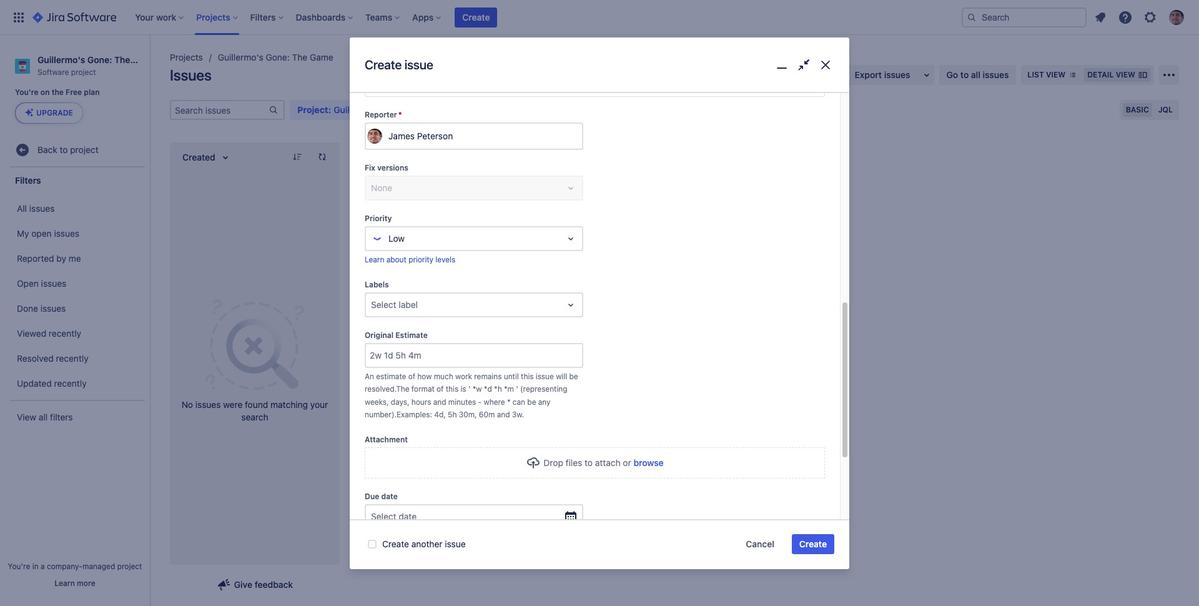 Task type: describe. For each thing, give the bounding box(es) containing it.
issue inside an estimate of how much work remains until this issue will be resolved.the format of this is ' *w *d *h *m ' (representing weeks, days, hours and minutes - where * can be any number).examples: 4d, 5h 30m, 60m and 3w.
[[536, 372, 554, 381]]

browse
[[634, 457, 664, 468]]

me
[[69, 253, 81, 264]]

recently for updated recently
[[54, 378, 87, 389]]

you're in a company-managed project
[[8, 562, 142, 571]]

to inside scrollable content region
[[585, 457, 593, 468]]

updated recently link
[[6, 371, 146, 396]]

any
[[538, 397, 551, 407]]

resolved recently
[[17, 353, 89, 364]]

number).examples:
[[365, 410, 432, 420]]

reported by me
[[17, 253, 81, 264]]

open export issues dropdown image
[[920, 67, 935, 82]]

label
[[399, 299, 418, 310]]

open
[[31, 228, 52, 239]]

3w.
[[512, 410, 524, 420]]

0 horizontal spatial and
[[433, 397, 447, 407]]

guillermo's for guillermo's gone: the game
[[218, 52, 264, 62]]

is
[[461, 384, 467, 394]]

back to project link
[[10, 138, 145, 163]]

can
[[513, 397, 526, 407]]

until
[[504, 372, 519, 381]]

issues
[[170, 66, 212, 84]]

updated recently
[[17, 378, 87, 389]]

viewed
[[17, 328, 46, 339]]

all issues link
[[6, 196, 146, 221]]

0 horizontal spatial issue
[[405, 58, 433, 72]]

0 vertical spatial of
[[408, 372, 416, 381]]

where
[[484, 397, 505, 407]]

60m
[[479, 410, 495, 420]]

view all filters
[[17, 412, 73, 422]]

gone: for guillermo's gone: the game
[[266, 52, 290, 62]]

or
[[623, 457, 632, 468]]

an estimate of how much work remains until this issue will be resolved.the format of this is ' *w *d *h *m ' (representing weeks, days, hours and minutes - where * can be any number).examples: 4d, 5h 30m, 60m and 3w.
[[365, 372, 581, 420]]

drop files to attach or browse
[[544, 457, 664, 468]]

1 vertical spatial be
[[528, 397, 536, 407]]

upgrade button
[[16, 103, 82, 123]]

a
[[41, 562, 45, 571]]

search image
[[967, 12, 977, 22]]

much
[[434, 372, 453, 381]]

view for detail view
[[1116, 70, 1136, 79]]

issues for export issues
[[885, 69, 911, 80]]

all issues
[[17, 203, 55, 214]]

create button inside primary element
[[455, 7, 498, 27]]

open issues link
[[6, 271, 146, 296]]

discard & close image
[[817, 56, 835, 74]]

viewed recently link
[[6, 321, 146, 346]]

project for gone:
[[71, 67, 96, 77]]

game for guillermo's gone: the game software project
[[132, 54, 157, 65]]

fix versions
[[365, 163, 409, 173]]

*d
[[484, 384, 492, 394]]

cancel
[[746, 539, 775, 549]]

go to all issues
[[947, 69, 1009, 80]]

plan
[[84, 88, 100, 97]]

software
[[37, 67, 69, 77]]

the
[[52, 88, 64, 97]]

james peterson image
[[367, 129, 382, 144]]

projects
[[170, 52, 203, 62]]

create issue
[[365, 58, 433, 72]]

were
[[223, 399, 243, 410]]

gone: for guillermo's gone: the game software project
[[87, 54, 112, 65]]

the for guillermo's gone: the game
[[292, 52, 308, 62]]

give
[[234, 579, 252, 590]]

view all filters link
[[6, 405, 146, 430]]

scrollable content region
[[350, 0, 850, 529]]

remains
[[474, 372, 502, 381]]

resolved recently link
[[6, 346, 146, 371]]

labels
[[365, 280, 389, 289]]

done issues link
[[6, 296, 146, 321]]

my open issues
[[17, 228, 79, 239]]

no
[[182, 399, 193, 410]]

updated
[[17, 378, 52, 389]]

issues inside 'my open issues' link
[[54, 228, 79, 239]]

no issues were found matching your search
[[182, 399, 328, 422]]

detail view
[[1088, 70, 1136, 79]]

guillermo's for guillermo's gone: the game software project
[[37, 54, 85, 65]]

estimate
[[396, 330, 428, 340]]

1 vertical spatial project
[[70, 144, 99, 155]]

cancel button
[[739, 534, 782, 554]]

resolved
[[17, 353, 54, 364]]

all
[[17, 203, 27, 214]]

2 ' from the left
[[516, 384, 519, 394]]

recently for viewed recently
[[49, 328, 81, 339]]

found
[[245, 399, 268, 410]]

about
[[387, 255, 407, 264]]

you're for you're on the free plan
[[15, 88, 39, 97]]

reported by me link
[[6, 246, 146, 271]]

format
[[412, 384, 435, 394]]

reported
[[17, 253, 54, 264]]

0 vertical spatial this
[[521, 372, 534, 381]]

*h
[[494, 384, 502, 394]]

more
[[77, 579, 95, 588]]

your
[[310, 399, 328, 410]]

work
[[456, 372, 472, 381]]

open image
[[564, 297, 579, 312]]

1 vertical spatial of
[[437, 384, 444, 394]]

james peterson
[[389, 131, 453, 141]]

group containing all issues
[[6, 193, 146, 400]]

create banner
[[0, 0, 1200, 35]]

upload image
[[526, 456, 541, 471]]

versions
[[378, 163, 409, 173]]

give feedback button
[[209, 575, 301, 595]]

due
[[365, 492, 379, 501]]

back
[[37, 144, 57, 155]]

*m
[[504, 384, 514, 394]]

project for in
[[117, 562, 142, 571]]

issues for done issues
[[40, 303, 66, 314]]

1 ' from the left
[[469, 384, 471, 394]]

select label
[[371, 299, 418, 310]]



Task type: vqa. For each thing, say whether or not it's contained in the screenshot.
Discard & close IMAGE
yes



Task type: locate. For each thing, give the bounding box(es) containing it.
to right the go
[[961, 69, 969, 80]]

the for guillermo's gone: the game software project
[[114, 54, 130, 65]]

learn for learn about priority levels
[[365, 255, 385, 264]]

0 horizontal spatial be
[[528, 397, 536, 407]]

to right files
[[585, 457, 593, 468]]

gone: inside guillermo's gone: the game software project
[[87, 54, 112, 65]]

priority
[[365, 214, 392, 223]]

1 vertical spatial *
[[507, 397, 511, 407]]

to for back
[[60, 144, 68, 155]]

1 vertical spatial and
[[497, 410, 510, 420]]

learn for learn more
[[55, 579, 75, 588]]

project right managed at the bottom left of the page
[[117, 562, 142, 571]]

game
[[310, 52, 334, 62], [132, 54, 157, 65]]

1 horizontal spatial all
[[972, 69, 981, 80]]

james
[[389, 131, 415, 141]]

sort descending image
[[292, 152, 302, 162]]

browse button
[[634, 457, 664, 469]]

select down labels
[[371, 299, 397, 310]]

learn inside button
[[55, 579, 75, 588]]

issues
[[885, 69, 911, 80], [983, 69, 1009, 80], [29, 203, 55, 214], [54, 228, 79, 239], [41, 278, 66, 289], [40, 303, 66, 314], [195, 399, 221, 410]]

export issues
[[855, 69, 911, 80]]

0 vertical spatial project
[[71, 67, 96, 77]]

issues down reported by me
[[41, 278, 66, 289]]

2 select from the top
[[371, 511, 397, 522]]

open
[[17, 278, 39, 289]]

1 vertical spatial recently
[[56, 353, 89, 364]]

jira software image
[[32, 10, 116, 25], [32, 10, 116, 25]]

due date
[[365, 492, 398, 501]]

2 view from the left
[[1116, 70, 1136, 79]]

1 horizontal spatial this
[[521, 372, 534, 381]]

project
[[71, 67, 96, 77], [70, 144, 99, 155], [117, 562, 142, 571]]

1 horizontal spatial guillermo's
[[218, 52, 264, 62]]

0 vertical spatial and
[[433, 397, 447, 407]]

all right view
[[39, 412, 48, 422]]

0 vertical spatial date
[[381, 492, 398, 501]]

recently for resolved recently
[[56, 353, 89, 364]]

date right the due
[[381, 492, 398, 501]]

in
[[32, 562, 39, 571]]

issues right no
[[195, 399, 221, 410]]

to inside the "back to project" link
[[60, 144, 68, 155]]

2 horizontal spatial issue
[[536, 372, 554, 381]]

export issues button
[[848, 65, 935, 85]]

you're left in
[[8, 562, 30, 571]]

0 horizontal spatial game
[[132, 54, 157, 65]]

to right back
[[60, 144, 68, 155]]

1 horizontal spatial be
[[570, 372, 578, 381]]

date for due date
[[381, 492, 398, 501]]

Search field
[[962, 7, 1087, 27]]

guillermo's right projects at the top left of page
[[218, 52, 264, 62]]

my
[[17, 228, 29, 239]]

minimize image
[[773, 56, 791, 74]]

learn down company-
[[55, 579, 75, 588]]

2 vertical spatial recently
[[54, 378, 87, 389]]

export
[[855, 69, 882, 80]]

0 horizontal spatial of
[[408, 372, 416, 381]]

hours
[[412, 397, 431, 407]]

* inside an estimate of how much work remains until this issue will be resolved.the format of this is ' *w *d *h *m ' (representing weeks, days, hours and minutes - where * can be any number).examples: 4d, 5h 30m, 60m and 3w.
[[507, 397, 511, 407]]

select
[[371, 299, 397, 310], [371, 511, 397, 522]]

filters
[[15, 175, 41, 185]]

1 vertical spatial you're
[[8, 562, 30, 571]]

2 horizontal spatial to
[[961, 69, 969, 80]]

2 vertical spatial project
[[117, 562, 142, 571]]

create button
[[455, 7, 498, 27], [792, 534, 835, 554]]

recently down resolved recently link
[[54, 378, 87, 389]]

select down due date
[[371, 511, 397, 522]]

original
[[365, 330, 394, 340]]

'
[[469, 384, 471, 394], [516, 384, 519, 394]]

1 horizontal spatial learn
[[365, 255, 385, 264]]

guillermo's up software
[[37, 54, 85, 65]]

30m,
[[459, 410, 477, 420]]

to for go
[[961, 69, 969, 80]]

0 horizontal spatial date
[[381, 492, 398, 501]]

1 horizontal spatial '
[[516, 384, 519, 394]]

issue
[[405, 58, 433, 72], [536, 372, 554, 381], [445, 539, 466, 549]]

exit full screen image
[[795, 56, 813, 74]]

list
[[1028, 70, 1045, 79]]

guillermo's gone: the game software project
[[37, 54, 157, 77]]

issues right 'export'
[[885, 69, 911, 80]]

1 horizontal spatial create button
[[792, 534, 835, 554]]

feedback
[[255, 579, 293, 590]]

my open issues link
[[6, 221, 146, 246]]

2 vertical spatial to
[[585, 457, 593, 468]]

recently down done issues link
[[49, 328, 81, 339]]

1 horizontal spatial to
[[585, 457, 593, 468]]

priority
[[409, 255, 434, 264]]

to inside go to all issues link
[[961, 69, 969, 80]]

1 horizontal spatial of
[[437, 384, 444, 394]]

1 view from the left
[[1047, 70, 1066, 79]]

this right the until
[[521, 372, 534, 381]]

Original Estimate text field
[[366, 344, 582, 367]]

create issue dialog
[[350, 0, 850, 569]]

0 vertical spatial create button
[[455, 7, 498, 27]]

be right the will
[[570, 372, 578, 381]]

1 vertical spatial issue
[[536, 372, 554, 381]]

Labels text field
[[371, 299, 374, 311]]

issues inside export issues button
[[885, 69, 911, 80]]

game inside guillermo's gone: the game software project
[[132, 54, 157, 65]]

and left the '3w.'
[[497, 410, 510, 420]]

minutes
[[449, 397, 476, 407]]

this
[[521, 372, 534, 381], [446, 384, 459, 394]]

of down "much"
[[437, 384, 444, 394]]

game inside guillermo's gone: the game link
[[310, 52, 334, 62]]

issues inside go to all issues link
[[983, 69, 1009, 80]]

' right the *m
[[516, 384, 519, 394]]

recently
[[49, 328, 81, 339], [56, 353, 89, 364], [54, 378, 87, 389]]

0 vertical spatial learn
[[365, 255, 385, 264]]

be left any
[[528, 397, 536, 407]]

go
[[947, 69, 959, 80]]

1 select from the top
[[371, 299, 397, 310]]

2 vertical spatial issue
[[445, 539, 466, 549]]

filters
[[50, 412, 73, 422]]

1 horizontal spatial date
[[399, 511, 417, 522]]

1 horizontal spatial *
[[507, 397, 511, 407]]

0 horizontal spatial create button
[[455, 7, 498, 27]]

date
[[381, 492, 398, 501], [399, 511, 417, 522]]

search
[[241, 412, 269, 422]]

original estimate
[[365, 330, 428, 340]]

1 horizontal spatial issue
[[445, 539, 466, 549]]

issues up viewed recently
[[40, 303, 66, 314]]

0 horizontal spatial all
[[39, 412, 48, 422]]

1 horizontal spatial view
[[1116, 70, 1136, 79]]

0 vertical spatial issue
[[405, 58, 433, 72]]

1 vertical spatial date
[[399, 511, 417, 522]]

issues left the list
[[983, 69, 1009, 80]]

issues right "open"
[[54, 228, 79, 239]]

* right reporter
[[399, 110, 402, 119]]

and up the 4d,
[[433, 397, 447, 407]]

1 vertical spatial to
[[60, 144, 68, 155]]

5h
[[448, 410, 457, 420]]

this left is
[[446, 384, 459, 394]]

issues right "all"
[[29, 203, 55, 214]]

guillermo's
[[218, 52, 264, 62], [37, 54, 85, 65]]

0 vertical spatial recently
[[49, 328, 81, 339]]

0 horizontal spatial learn
[[55, 579, 75, 588]]

back to project
[[37, 144, 99, 155]]

0 vertical spatial select
[[371, 299, 397, 310]]

how
[[418, 372, 432, 381]]

you're for you're in a company-managed project
[[8, 562, 30, 571]]

1 horizontal spatial the
[[292, 52, 308, 62]]

estimate
[[376, 372, 406, 381]]

learn more button
[[55, 579, 95, 589]]

done issues
[[17, 303, 66, 314]]

view right detail
[[1116, 70, 1136, 79]]

to
[[961, 69, 969, 80], [60, 144, 68, 155], [585, 457, 593, 468]]

guillermo's inside guillermo's gone: the game software project
[[37, 54, 85, 65]]

you're left on
[[15, 88, 39, 97]]

weeks,
[[365, 397, 389, 407]]

select for select label
[[371, 299, 397, 310]]

issues for all issues
[[29, 203, 55, 214]]

0 vertical spatial all
[[972, 69, 981, 80]]

project up plan at the top
[[71, 67, 96, 77]]

you're on the free plan
[[15, 88, 100, 97]]

* left can at the bottom left
[[507, 397, 511, 407]]

group
[[6, 193, 146, 400]]

' right is
[[469, 384, 471, 394]]

1 vertical spatial select
[[371, 511, 397, 522]]

0 horizontal spatial gone:
[[87, 54, 112, 65]]

the
[[292, 52, 308, 62], [114, 54, 130, 65]]

on
[[41, 88, 50, 97]]

peterson
[[417, 131, 453, 141]]

1 vertical spatial all
[[39, 412, 48, 422]]

1 horizontal spatial game
[[310, 52, 334, 62]]

refresh image
[[317, 152, 327, 162]]

0 horizontal spatial view
[[1047, 70, 1066, 79]]

jql
[[1159, 105, 1174, 114]]

*
[[399, 110, 402, 119], [507, 397, 511, 407]]

create another issue
[[382, 539, 466, 549]]

drop
[[544, 457, 564, 468]]

matching
[[271, 399, 308, 410]]

learn left about
[[365, 255, 385, 264]]

project inside guillermo's gone: the game software project
[[71, 67, 96, 77]]

select date
[[371, 511, 417, 522]]

create inside primary element
[[463, 12, 490, 22]]

0 vertical spatial be
[[570, 372, 578, 381]]

view
[[17, 412, 36, 422]]

(representing
[[521, 384, 568, 394]]

another
[[412, 539, 443, 549]]

1 vertical spatial this
[[446, 384, 459, 394]]

attach
[[595, 457, 621, 468]]

0 horizontal spatial *
[[399, 110, 402, 119]]

reporter
[[365, 110, 397, 119]]

issues for no issues were found matching your search
[[195, 399, 221, 410]]

recently down viewed recently link
[[56, 353, 89, 364]]

0 horizontal spatial to
[[60, 144, 68, 155]]

issues for open issues
[[41, 278, 66, 289]]

1 horizontal spatial gone:
[[266, 52, 290, 62]]

guillermo's inside guillermo's gone: the game link
[[218, 52, 264, 62]]

1 horizontal spatial and
[[497, 410, 510, 420]]

view right the list
[[1047, 70, 1066, 79]]

issues inside open issues link
[[41, 278, 66, 289]]

will
[[556, 372, 568, 381]]

0 horizontal spatial the
[[114, 54, 130, 65]]

viewed recently
[[17, 328, 81, 339]]

files
[[566, 457, 583, 468]]

issues inside done issues link
[[40, 303, 66, 314]]

give feedback
[[234, 579, 293, 590]]

0 vertical spatial *
[[399, 110, 402, 119]]

Search issues text field
[[171, 101, 269, 119]]

resolved.the
[[365, 384, 410, 394]]

1 vertical spatial learn
[[55, 579, 75, 588]]

all right the go
[[972, 69, 981, 80]]

game for guillermo's gone: the game
[[310, 52, 334, 62]]

0 vertical spatial you're
[[15, 88, 39, 97]]

issues inside all issues link
[[29, 203, 55, 214]]

open image
[[564, 231, 579, 246]]

0 vertical spatial to
[[961, 69, 969, 80]]

date up create another issue on the left of page
[[399, 511, 417, 522]]

learn inside scrollable content region
[[365, 255, 385, 264]]

done
[[17, 303, 38, 314]]

basic
[[1126, 105, 1150, 114]]

date for select date
[[399, 511, 417, 522]]

0 horizontal spatial '
[[469, 384, 471, 394]]

detail
[[1088, 70, 1114, 79]]

low
[[389, 233, 405, 244]]

*w
[[473, 384, 482, 394]]

primary element
[[7, 0, 962, 35]]

select for select date
[[371, 511, 397, 522]]

-
[[478, 397, 482, 407]]

1 vertical spatial create button
[[792, 534, 835, 554]]

0 horizontal spatial guillermo's
[[37, 54, 85, 65]]

learn about priority levels link
[[365, 255, 456, 264]]

issues inside no issues were found matching your search
[[195, 399, 221, 410]]

the inside guillermo's gone: the game software project
[[114, 54, 130, 65]]

of left the how
[[408, 372, 416, 381]]

view for list view
[[1047, 70, 1066, 79]]

and
[[433, 397, 447, 407], [497, 410, 510, 420]]

project right back
[[70, 144, 99, 155]]

0 horizontal spatial this
[[446, 384, 459, 394]]



